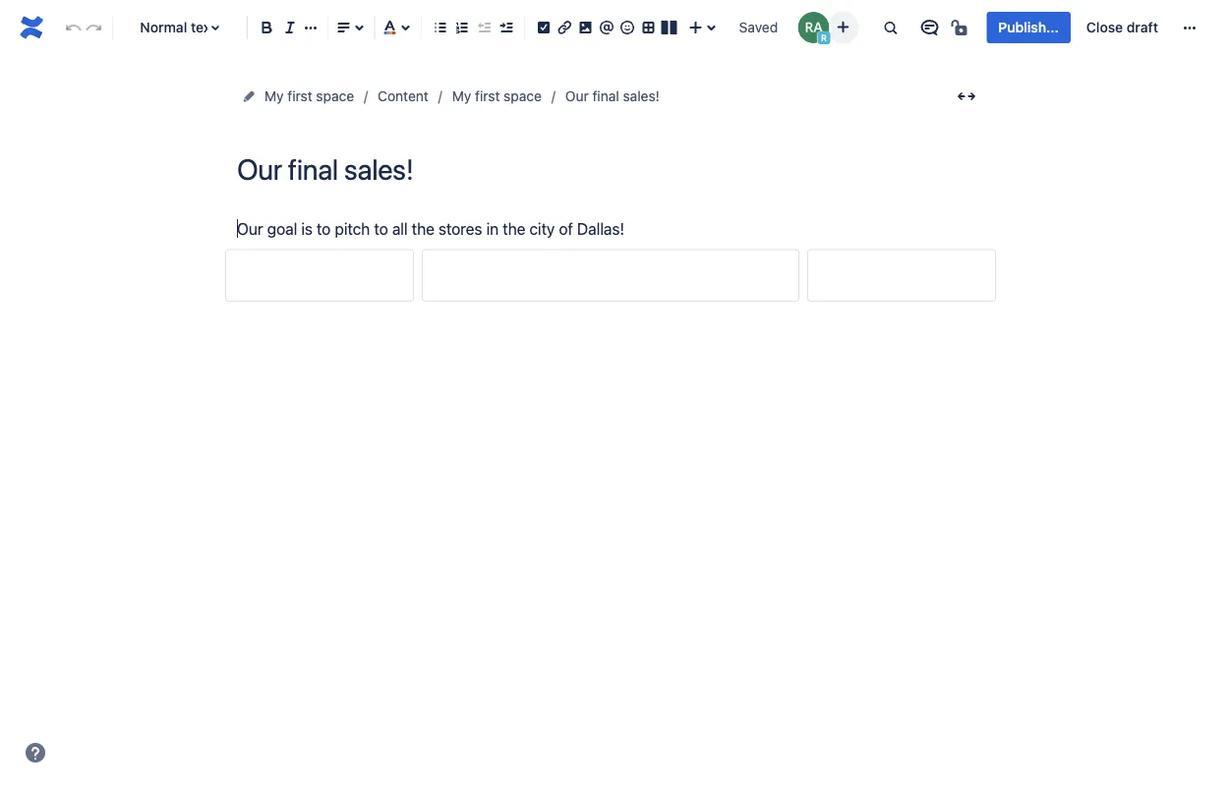 Task type: vqa. For each thing, say whether or not it's contained in the screenshot.
MORE FORMATTING icon
yes



Task type: locate. For each thing, give the bounding box(es) containing it.
1 horizontal spatial the
[[503, 219, 525, 238]]

1 to from the left
[[317, 219, 331, 238]]

1 horizontal spatial my first space
[[452, 88, 542, 104]]

0 horizontal spatial our
[[237, 219, 263, 238]]

our
[[565, 88, 589, 104], [237, 219, 263, 238]]

1 vertical spatial our
[[237, 219, 263, 238]]

0 horizontal spatial first
[[287, 88, 312, 104]]

publish... button
[[987, 12, 1071, 43]]

1 horizontal spatial first
[[475, 88, 500, 104]]

our left goal
[[237, 219, 263, 238]]

more formatting image
[[299, 16, 322, 39]]

to
[[317, 219, 331, 238], [374, 219, 388, 238]]

our goal is to pitch to all the stores in the city of dallas!
[[237, 219, 624, 238]]

space
[[316, 88, 354, 104], [504, 88, 542, 104]]

my first space link down indent tab icon
[[452, 85, 542, 108]]

1 horizontal spatial our
[[565, 88, 589, 104]]

our final sales!
[[565, 88, 660, 104]]

2 to from the left
[[374, 219, 388, 238]]

normal
[[140, 19, 187, 35]]

stores
[[438, 219, 482, 238]]

0 horizontal spatial to
[[317, 219, 331, 238]]

content link
[[378, 85, 428, 108]]

pitch
[[335, 219, 370, 238]]

of
[[559, 219, 573, 238]]

all
[[392, 219, 408, 238]]

city
[[529, 219, 555, 238]]

the right in
[[503, 219, 525, 238]]

1 horizontal spatial my first space link
[[452, 85, 542, 108]]

my
[[264, 88, 284, 104], [452, 88, 471, 104]]

bold ⌘b image
[[255, 16, 279, 39]]

invite to edit image
[[831, 15, 855, 39]]

draft
[[1127, 19, 1158, 35]]

to left all
[[374, 219, 388, 238]]

0 vertical spatial our
[[565, 88, 589, 104]]

space for 2nd my first space link from the left
[[504, 88, 542, 104]]

2 space from the left
[[504, 88, 542, 104]]

0 horizontal spatial my first space link
[[264, 85, 354, 108]]

comment icon image
[[918, 16, 941, 39]]

space down indent tab icon
[[504, 88, 542, 104]]

1 horizontal spatial to
[[374, 219, 388, 238]]

2 first from the left
[[475, 88, 500, 104]]

2 my first space from the left
[[452, 88, 542, 104]]

0 horizontal spatial my first space
[[264, 88, 354, 104]]

normal text
[[140, 19, 216, 35]]

our left final
[[565, 88, 589, 104]]

my right move this page icon
[[264, 88, 284, 104]]

the right all
[[412, 219, 434, 238]]

1 my first space link from the left
[[264, 85, 354, 108]]

1 horizontal spatial my
[[452, 88, 471, 104]]

our for our final sales!
[[565, 88, 589, 104]]

first
[[287, 88, 312, 104], [475, 88, 500, 104]]

my right 'content'
[[452, 88, 471, 104]]

my first space down indent tab icon
[[452, 88, 542, 104]]

1 space from the left
[[316, 88, 354, 104]]

to right is
[[317, 219, 331, 238]]

close draft
[[1086, 19, 1158, 35]]

dallas!
[[577, 219, 624, 238]]

1 first from the left
[[287, 88, 312, 104]]

my first space
[[264, 88, 354, 104], [452, 88, 542, 104]]

confluence image
[[16, 12, 47, 43]]

0 horizontal spatial my
[[264, 88, 284, 104]]

first down outdent ⇧tab image
[[475, 88, 500, 104]]

0 horizontal spatial space
[[316, 88, 354, 104]]

space for first my first space link from left
[[316, 88, 354, 104]]

goal
[[267, 219, 297, 238]]

1 horizontal spatial space
[[504, 88, 542, 104]]

link image
[[553, 16, 576, 39]]

saved
[[739, 19, 778, 35]]

the
[[412, 219, 434, 238], [503, 219, 525, 238]]

my first space link right move this page icon
[[264, 85, 354, 108]]

my first space link
[[264, 85, 354, 108], [452, 85, 542, 108]]

our inside main content area, start typing to enter text. text field
[[237, 219, 263, 238]]

action item image
[[532, 16, 555, 39]]

0 horizontal spatial the
[[412, 219, 434, 238]]

first right move this page icon
[[287, 88, 312, 104]]

my first space right move this page icon
[[264, 88, 354, 104]]

space left 'content'
[[316, 88, 354, 104]]



Task type: describe. For each thing, give the bounding box(es) containing it.
2 my first space link from the left
[[452, 85, 542, 108]]

align left image
[[332, 16, 355, 39]]

no restrictions image
[[949, 16, 973, 39]]

2 the from the left
[[503, 219, 525, 238]]

ruby anderson image
[[798, 12, 829, 43]]

our final sales! link
[[565, 85, 660, 108]]

bullet list ⌘⇧8 image
[[428, 16, 452, 39]]

Give this page a title text field
[[237, 153, 984, 186]]

1 my first space from the left
[[264, 88, 354, 104]]

publish...
[[998, 19, 1059, 35]]

make page full-width image
[[955, 85, 978, 108]]

table image
[[637, 16, 660, 39]]

numbered list ⌘⇧7 image
[[450, 16, 474, 39]]

is
[[301, 219, 313, 238]]

normal text button
[[121, 6, 239, 49]]

close draft button
[[1075, 12, 1170, 43]]

sales!
[[623, 88, 660, 104]]

indent tab image
[[494, 16, 517, 39]]

close
[[1086, 19, 1123, 35]]

first for first my first space link from left
[[287, 88, 312, 104]]

first for 2nd my first space link from the left
[[475, 88, 500, 104]]

2 my from the left
[[452, 88, 471, 104]]

layouts image
[[658, 16, 681, 39]]

text
[[191, 19, 216, 35]]

undo ⌘z image
[[62, 16, 85, 39]]

emoji image
[[616, 16, 639, 39]]

confluence image
[[16, 12, 47, 43]]

mention image
[[595, 16, 618, 39]]

our for our goal is to pitch to all the stores in the city of dallas!
[[237, 219, 263, 238]]

help image
[[24, 741, 47, 765]]

move this page image
[[241, 88, 257, 104]]

redo ⌘⇧z image
[[82, 16, 106, 39]]

italic ⌘i image
[[278, 16, 302, 39]]

content
[[378, 88, 428, 104]]

more image
[[1178, 16, 1201, 39]]

1 the from the left
[[412, 219, 434, 238]]

in
[[486, 219, 499, 238]]

find and replace image
[[878, 16, 902, 39]]

1 my from the left
[[264, 88, 284, 104]]

final
[[592, 88, 619, 104]]

add image, video, or file image
[[574, 16, 597, 39]]

Main content area, start typing to enter text. text field
[[225, 215, 996, 302]]

outdent ⇧tab image
[[472, 16, 496, 39]]



